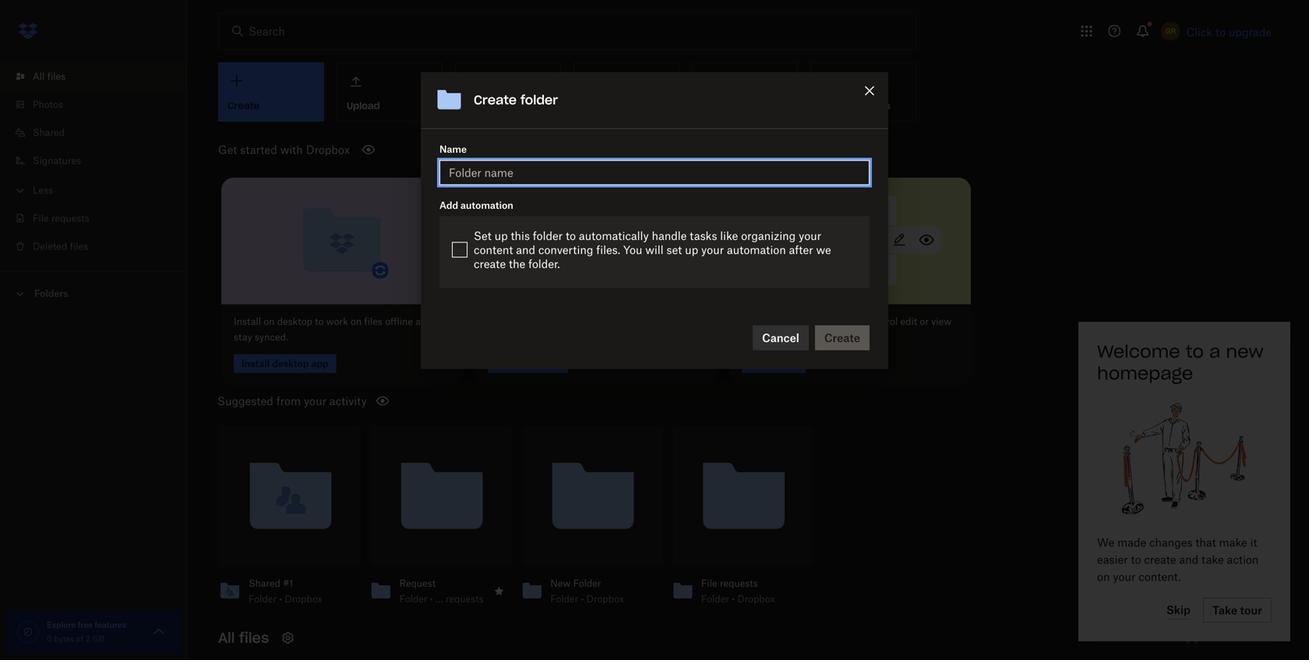 Task type: vqa. For each thing, say whether or not it's contained in the screenshot.
the top File
yes



Task type: locate. For each thing, give the bounding box(es) containing it.
install on desktop to work on files offline and stay synced.
[[234, 316, 432, 343]]

organizing
[[742, 229, 796, 243]]

new folder button
[[551, 577, 635, 590]]

new
[[551, 578, 571, 590]]

the
[[509, 257, 526, 271]]

create down content
[[474, 257, 506, 271]]

suggested from your activity
[[218, 395, 367, 408]]

1 vertical spatial shared
[[249, 578, 281, 590]]

1 folder • dropbox button from the left
[[249, 593, 333, 605]]

0 horizontal spatial automation
[[461, 200, 514, 211]]

take
[[1202, 553, 1225, 566]]

0 horizontal spatial all files
[[33, 71, 66, 82]]

automation up set
[[461, 200, 514, 211]]

dropbox
[[306, 143, 350, 156], [285, 593, 322, 605], [587, 593, 624, 605], [738, 593, 775, 605]]

1 horizontal spatial requests
[[446, 593, 484, 605]]

files down the shared #1 folder • dropbox
[[239, 629, 269, 647]]

shared down photos
[[33, 127, 65, 138]]

content
[[474, 243, 513, 257]]

1 horizontal spatial create
[[1145, 553, 1177, 566]]

folder • dropbox button down file requests button
[[702, 593, 786, 605]]

folder inside the shared #1 folder • dropbox
[[249, 593, 277, 605]]

dropbox inside new folder folder • dropbox
[[587, 593, 624, 605]]

• inside file requests folder • dropbox
[[732, 593, 735, 605]]

0 horizontal spatial folder • dropbox button
[[249, 593, 333, 605]]

folder inside file requests folder • dropbox
[[702, 593, 730, 605]]

• left …
[[430, 593, 433, 605]]

with right started
[[280, 143, 303, 156]]

2 folder • dropbox button from the left
[[551, 593, 635, 605]]

list
[[0, 53, 187, 271]]

automation inside set up this folder to automatically handle tasks like organizing your content and converting files. you will set up your automation after we create the folder.
[[727, 243, 786, 257]]

dropbox down shared #1 button
[[285, 593, 322, 605]]

2 vertical spatial requests
[[446, 593, 484, 605]]

0 horizontal spatial with
[[280, 143, 303, 156]]

access.
[[742, 331, 774, 343]]

your down tasks
[[702, 243, 724, 257]]

synced.
[[255, 331, 288, 343]]

desktop
[[277, 316, 313, 327]]

explore
[[47, 620, 76, 630]]

folder down new
[[551, 593, 579, 605]]

• for shared
[[279, 593, 282, 605]]

welcome to a new homepage
[[1098, 341, 1265, 384]]

on
[[264, 316, 275, 327], [351, 316, 362, 327], [1098, 570, 1111, 584]]

• inside the shared #1 folder • dropbox
[[279, 593, 282, 605]]

1 vertical spatial get
[[218, 143, 237, 156]]

3 • from the left
[[581, 593, 584, 605]]

requests for file requests
[[51, 212, 90, 224]]

to inside set up this folder to automatically handle tasks like organizing your content and converting files. you will set up your automation after we create the folder.
[[566, 229, 576, 243]]

1 horizontal spatial folder • dropbox button
[[551, 593, 635, 605]]

0
[[47, 634, 52, 644]]

new
[[1227, 341, 1265, 363]]

to left work
[[315, 316, 324, 327]]

or
[[920, 316, 929, 327]]

view
[[932, 316, 952, 327]]

0 horizontal spatial get
[[218, 143, 237, 156]]

file inside file requests link
[[33, 212, 49, 224]]

add automation
[[440, 200, 514, 211]]

your right from
[[304, 395, 327, 408]]

dropbox image
[[12, 16, 44, 47]]

and down this
[[516, 243, 536, 257]]

• down shared #1 button
[[279, 593, 282, 605]]

• down file requests button
[[732, 593, 735, 605]]

and right the offline
[[416, 316, 432, 327]]

files up cancel
[[771, 316, 789, 327]]

work
[[326, 316, 348, 327]]

2 horizontal spatial folder • dropbox button
[[702, 593, 786, 605]]

to down made
[[1132, 553, 1142, 566]]

get for get signatures
[[821, 100, 837, 112]]

0 horizontal spatial requests
[[51, 212, 90, 224]]

welcome
[[1098, 341, 1181, 363]]

folders
[[34, 288, 68, 299]]

deleted files link
[[12, 232, 187, 260]]

dropbox for shared #1 folder • dropbox
[[285, 593, 322, 605]]

1 horizontal spatial all files
[[218, 629, 269, 647]]

create folder inside button
[[465, 100, 529, 112]]

only you have access
[[1171, 632, 1266, 644]]

create
[[474, 257, 506, 271], [1145, 553, 1177, 566]]

dropbox down file requests button
[[738, 593, 775, 605]]

to left a
[[1186, 341, 1205, 363]]

up up content
[[495, 229, 508, 243]]

folder
[[574, 578, 602, 590], [249, 593, 277, 605], [400, 593, 428, 605], [551, 593, 579, 605], [702, 593, 730, 605]]

all inside list item
[[33, 71, 45, 82]]

started
[[240, 143, 277, 156]]

0 vertical spatial file
[[33, 212, 49, 224]]

cancel button
[[753, 326, 809, 351]]

click to upgrade
[[1187, 25, 1272, 39]]

files left the offline
[[364, 316, 383, 327]]

automatically
[[579, 229, 649, 243]]

your
[[799, 229, 822, 243], [702, 243, 724, 257], [304, 395, 327, 408], [1114, 570, 1136, 584]]

bytes
[[54, 634, 74, 644]]

1 horizontal spatial file
[[702, 578, 718, 590]]

create inside dialog
[[474, 92, 517, 108]]

2
[[86, 634, 90, 644]]

folder down file requests button
[[702, 593, 730, 605]]

to
[[1216, 25, 1226, 39], [566, 229, 576, 243], [315, 316, 324, 327], [1186, 341, 1205, 363], [1132, 553, 1142, 566]]

0 vertical spatial shared
[[33, 127, 65, 138]]

files up photos
[[47, 71, 66, 82]]

requests inside request folder • … requests
[[446, 593, 484, 605]]

on down easier
[[1098, 570, 1111, 584]]

request folder • … requests
[[400, 578, 484, 605]]

folder • dropbox button for file requests
[[702, 593, 786, 605]]

get started with dropbox
[[218, 143, 350, 156]]

all files down the shared #1 folder • dropbox
[[218, 629, 269, 647]]

0 vertical spatial create
[[474, 257, 506, 271]]

on right work
[[351, 316, 362, 327]]

dropbox down the new folder button
[[587, 593, 624, 605]]

add
[[440, 200, 459, 211]]

of
[[76, 634, 83, 644]]

dropbox inside the shared #1 folder • dropbox
[[285, 593, 322, 605]]

files.
[[597, 243, 621, 257]]

all files up photos
[[33, 71, 66, 82]]

0 horizontal spatial create
[[474, 257, 506, 271]]

0 vertical spatial requests
[[51, 212, 90, 224]]

0 vertical spatial with
[[280, 143, 303, 156]]

access
[[1236, 632, 1266, 644]]

with up cancel
[[792, 316, 811, 327]]

get inside button
[[821, 100, 837, 112]]

files right deleted
[[70, 241, 88, 252]]

and
[[516, 243, 536, 257], [416, 316, 432, 327], [848, 316, 865, 327], [1180, 553, 1199, 566]]

1 horizontal spatial up
[[685, 243, 699, 257]]

from
[[277, 395, 301, 408]]

you
[[624, 243, 643, 257]]

0 vertical spatial get
[[821, 100, 837, 112]]

get left started
[[218, 143, 237, 156]]

shared inside the shared #1 folder • dropbox
[[249, 578, 281, 590]]

1 vertical spatial file
[[702, 578, 718, 590]]

1 horizontal spatial get
[[821, 100, 837, 112]]

2 horizontal spatial on
[[1098, 570, 1111, 584]]

make
[[1220, 536, 1248, 549]]

create folder button
[[455, 62, 561, 122]]

deleted files
[[33, 241, 88, 252]]

with inside share files with anyone and control edit or view access.
[[792, 316, 811, 327]]

files inside share files with anyone and control edit or view access.
[[771, 316, 789, 327]]

1 horizontal spatial with
[[792, 316, 811, 327]]

to inside install on desktop to work on files offline and stay synced.
[[315, 316, 324, 327]]

dropbox inside file requests folder • dropbox
[[738, 593, 775, 605]]

less
[[33, 184, 53, 196]]

folder • dropbox button down shared #1 button
[[249, 593, 333, 605]]

folder • dropbox button down the new folder button
[[551, 593, 635, 605]]

we
[[1098, 536, 1115, 549]]

shared #1 button
[[249, 577, 333, 590]]

that
[[1196, 536, 1217, 549]]

get left signatures
[[821, 100, 837, 112]]

folder.
[[529, 257, 560, 271]]

shared #1 folder • dropbox
[[249, 578, 322, 605]]

1 horizontal spatial automation
[[727, 243, 786, 257]]

create up content.
[[1145, 553, 1177, 566]]

explore free features 0 bytes of 2 gb
[[47, 620, 126, 644]]

0 horizontal spatial file
[[33, 212, 49, 224]]

after
[[789, 243, 814, 257]]

on up the synced.
[[264, 316, 275, 327]]

0 vertical spatial all files
[[33, 71, 66, 82]]

folder down request
[[400, 593, 428, 605]]

2 horizontal spatial requests
[[720, 578, 758, 590]]

easier
[[1098, 553, 1129, 566]]

file
[[33, 212, 49, 224], [702, 578, 718, 590]]

up right set
[[685, 243, 699, 257]]

0 vertical spatial all
[[33, 71, 45, 82]]

files inside deleted files link
[[70, 241, 88, 252]]

files inside all files link
[[47, 71, 66, 82]]

•
[[279, 593, 282, 605], [430, 593, 433, 605], [581, 593, 584, 605], [732, 593, 735, 605]]

requests inside file requests folder • dropbox
[[720, 578, 758, 590]]

all files
[[33, 71, 66, 82], [218, 629, 269, 647]]

and inside install on desktop to work on files offline and stay synced.
[[416, 316, 432, 327]]

and left 'take'
[[1180, 553, 1199, 566]]

file inside file requests folder • dropbox
[[702, 578, 718, 590]]

dropbox right started
[[306, 143, 350, 156]]

create
[[474, 92, 517, 108], [465, 100, 498, 112]]

0 horizontal spatial shared
[[33, 127, 65, 138]]

automation
[[461, 200, 514, 211], [727, 243, 786, 257]]

to up converting
[[566, 229, 576, 243]]

edit
[[901, 316, 918, 327]]

dropbox for new folder folder • dropbox
[[587, 593, 624, 605]]

1 vertical spatial up
[[685, 243, 699, 257]]

3 folder • dropbox button from the left
[[702, 593, 786, 605]]

1 horizontal spatial shared
[[249, 578, 281, 590]]

requests
[[51, 212, 90, 224], [720, 578, 758, 590], [446, 593, 484, 605]]

set up this folder to automatically handle tasks like organizing your content and converting files. you will set up your automation after we create the folder.
[[474, 229, 832, 271]]

name
[[440, 144, 467, 155]]

create inside set up this folder to automatically handle tasks like organizing your content and converting files. you will set up your automation after we create the folder.
[[474, 257, 506, 271]]

• down the new folder button
[[581, 593, 584, 605]]

to inside welcome to a new homepage
[[1186, 341, 1205, 363]]

all
[[33, 71, 45, 82], [218, 629, 235, 647]]

1 vertical spatial requests
[[720, 578, 758, 590]]

1 vertical spatial with
[[792, 316, 811, 327]]

converting
[[539, 243, 594, 257]]

only
[[1171, 632, 1192, 644]]

folder • dropbox button for shared #1
[[249, 593, 333, 605]]

all files inside list item
[[33, 71, 66, 82]]

1 • from the left
[[279, 593, 282, 605]]

4 • from the left
[[732, 593, 735, 605]]

list containing all files
[[0, 53, 187, 271]]

0 horizontal spatial all
[[33, 71, 45, 82]]

changes
[[1150, 536, 1193, 549]]

shared left #1
[[249, 578, 281, 590]]

automation down organizing
[[727, 243, 786, 257]]

• inside new folder folder • dropbox
[[581, 593, 584, 605]]

and left control
[[848, 316, 865, 327]]

file for file requests folder • dropbox
[[702, 578, 718, 590]]

handle
[[652, 229, 687, 243]]

1 vertical spatial all
[[218, 629, 235, 647]]

action
[[1228, 553, 1260, 566]]

0 vertical spatial up
[[495, 229, 508, 243]]

2 • from the left
[[430, 593, 433, 605]]

create inside button
[[465, 100, 498, 112]]

to right click
[[1216, 25, 1226, 39]]

shared inside list
[[33, 127, 65, 138]]

files inside install on desktop to work on files offline and stay synced.
[[364, 316, 383, 327]]

1 vertical spatial create
[[1145, 553, 1177, 566]]

1 vertical spatial automation
[[727, 243, 786, 257]]

your down easier
[[1114, 570, 1136, 584]]

folder down shared #1 button
[[249, 593, 277, 605]]

shared link
[[12, 119, 187, 147]]



Task type: describe. For each thing, give the bounding box(es) containing it.
share
[[742, 316, 768, 327]]

folder inside request folder • … requests
[[400, 593, 428, 605]]

create folder inside dialog
[[474, 92, 558, 108]]

anyone
[[814, 316, 846, 327]]

signatures
[[840, 100, 891, 112]]

folder for file requests folder • dropbox
[[702, 593, 730, 605]]

like
[[721, 229, 739, 243]]

request button
[[400, 577, 484, 590]]

1 vertical spatial all files
[[218, 629, 269, 647]]

your up after at the right top of page
[[799, 229, 822, 243]]

a
[[1210, 341, 1221, 363]]

we made changes that make it easier to create and take action on your content.
[[1098, 536, 1260, 584]]

folder inside button
[[501, 100, 529, 112]]

signatures
[[33, 155, 81, 166]]

stay
[[234, 331, 252, 343]]

set
[[474, 229, 492, 243]]

dropbox for file requests folder • dropbox
[[738, 593, 775, 605]]

cancel
[[762, 332, 800, 345]]

get signatures button
[[811, 62, 917, 122]]

file requests
[[33, 212, 90, 224]]

less image
[[12, 183, 28, 198]]

file requests button
[[702, 577, 786, 590]]

shared for shared
[[33, 127, 65, 138]]

to inside we made changes that make it easier to create and take action on your content.
[[1132, 553, 1142, 566]]

and inside share files with anyone and control edit or view access.
[[848, 316, 865, 327]]

0 horizontal spatial on
[[264, 316, 275, 327]]

request
[[400, 578, 436, 590]]

all files link
[[12, 62, 187, 90]]

folders button
[[0, 281, 187, 304]]

folder inside set up this folder to automatically handle tasks like organizing your content and converting files. you will set up your automation after we create the folder.
[[533, 229, 563, 243]]

• inside request folder • … requests
[[430, 593, 433, 605]]

folder • dropbox button for new folder
[[551, 593, 635, 605]]

1 horizontal spatial on
[[351, 316, 362, 327]]

folder for new folder folder • dropbox
[[551, 593, 579, 605]]

folder • … requests button
[[400, 593, 484, 605]]

free
[[78, 620, 93, 630]]

it
[[1251, 536, 1258, 549]]

on inside we made changes that make it easier to create and take action on your content.
[[1098, 570, 1111, 584]]

share files with anyone and control edit or view access.
[[742, 316, 952, 343]]

requests for file requests folder • dropbox
[[720, 578, 758, 590]]

we
[[817, 243, 832, 257]]

gb
[[92, 634, 105, 644]]

with for files
[[792, 316, 811, 327]]

file for file requests
[[33, 212, 49, 224]]

folder for shared #1 folder • dropbox
[[249, 593, 277, 605]]

you
[[1195, 632, 1211, 644]]

this
[[511, 229, 530, 243]]

1 horizontal spatial all
[[218, 629, 235, 647]]

photos
[[33, 99, 63, 110]]

#1
[[283, 578, 293, 590]]

get for get started with dropbox
[[218, 143, 237, 156]]

…
[[436, 593, 443, 605]]

have
[[1213, 632, 1234, 644]]

suggested
[[218, 395, 274, 408]]

content.
[[1139, 570, 1182, 584]]

shared for shared #1 folder • dropbox
[[249, 578, 281, 590]]

new folder folder • dropbox
[[551, 578, 624, 605]]

features
[[95, 620, 126, 630]]

signatures link
[[12, 147, 187, 175]]

all files list item
[[0, 62, 187, 90]]

set
[[667, 243, 682, 257]]

0 horizontal spatial up
[[495, 229, 508, 243]]

click to upgrade link
[[1187, 25, 1272, 39]]

made
[[1118, 536, 1147, 549]]

create inside we made changes that make it easier to create and take action on your content.
[[1145, 553, 1177, 566]]

and inside we made changes that make it easier to create and take action on your content.
[[1180, 553, 1199, 566]]

click
[[1187, 25, 1213, 39]]

photos link
[[12, 90, 187, 119]]

get signatures
[[821, 100, 891, 112]]

0 vertical spatial automation
[[461, 200, 514, 211]]

offline
[[385, 316, 413, 327]]

deleted
[[33, 241, 67, 252]]

folder right new
[[574, 578, 602, 590]]

file requests folder • dropbox
[[702, 578, 775, 605]]

with for started
[[280, 143, 303, 156]]

Name text field
[[449, 164, 861, 181]]

dialog image. image
[[1123, 397, 1247, 522]]

• for new
[[581, 593, 584, 605]]

and inside set up this folder to automatically handle tasks like organizing your content and converting files. you will set up your automation after we create the folder.
[[516, 243, 536, 257]]

your inside we made changes that make it easier to create and take action on your content.
[[1114, 570, 1136, 584]]

quota usage element
[[16, 620, 41, 645]]

tasks
[[690, 229, 718, 243]]

install
[[234, 316, 261, 327]]

will
[[646, 243, 664, 257]]

file requests link
[[12, 204, 187, 232]]

homepage
[[1098, 363, 1194, 384]]

control
[[867, 316, 898, 327]]

create folder dialog
[[421, 72, 889, 369]]

• for file
[[732, 593, 735, 605]]



